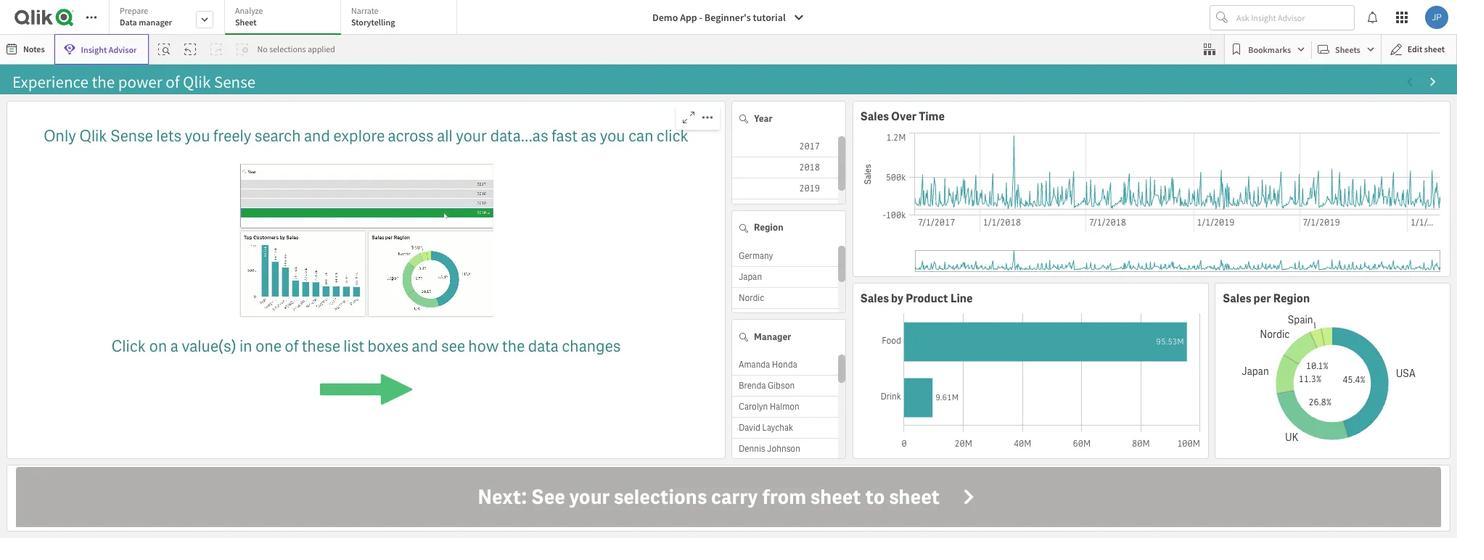 Task type: locate. For each thing, give the bounding box(es) containing it.
bookmarks button
[[1228, 38, 1309, 61]]

app
[[680, 11, 697, 24]]

0 horizontal spatial your
[[456, 126, 487, 147]]

tutorial
[[753, 11, 786, 24]]

2019 optional. 3 of 5 row
[[732, 179, 838, 200]]

1 horizontal spatial region
[[1273, 291, 1310, 306]]

sales inside application
[[860, 291, 889, 306]]

no
[[257, 44, 268, 54]]

you right as
[[600, 126, 625, 147]]

beginner's
[[705, 11, 751, 24]]

sheet left to
[[811, 484, 861, 511]]

only qlik sense lets you freely search and explore across all your data...as fast as you can click
[[44, 126, 689, 147]]

sales over time
[[860, 109, 945, 124]]

1 vertical spatial region
[[1273, 291, 1310, 306]]

1 horizontal spatial your
[[569, 484, 610, 511]]

product
[[906, 291, 948, 306]]

tab list
[[109, 0, 462, 36]]

1 vertical spatial your
[[569, 484, 610, 511]]

sheets button
[[1315, 38, 1378, 61]]

sales left over
[[860, 109, 889, 124]]

2020 optional. 4 of 5 row
[[732, 200, 838, 221]]

sales by product line application
[[852, 283, 1209, 459]]

1 horizontal spatial and
[[412, 336, 438, 357]]

0 horizontal spatial you
[[185, 126, 210, 147]]

prepare data manager
[[120, 5, 172, 28]]

amanda honda optional. 1 of 19 row
[[732, 355, 838, 376]]

prepare
[[120, 5, 148, 16]]

boxes
[[368, 336, 409, 357]]

carry
[[711, 484, 758, 511]]

2020 image
[[732, 200, 821, 220]]

data
[[528, 336, 559, 357]]

insight advisor button
[[54, 34, 149, 65]]

laychak
[[762, 422, 793, 434]]

sheets
[[1335, 44, 1361, 55]]

brenda gibson optional. 2 of 19 row
[[732, 376, 838, 397]]

next: see your selections carry from sheet to sheet application
[[0, 0, 1457, 538], [7, 465, 1451, 532]]

region
[[754, 221, 784, 234], [1273, 291, 1310, 306]]

sheet
[[1424, 44, 1445, 54], [811, 484, 861, 511], [889, 484, 940, 511]]

sales per region application
[[1215, 283, 1451, 459]]

insight
[[81, 44, 107, 55]]

value(s)
[[182, 336, 236, 357]]

0 vertical spatial region
[[754, 221, 784, 234]]

demo
[[652, 11, 678, 24]]

1 horizontal spatial selections
[[614, 484, 707, 511]]

analyze
[[235, 5, 263, 16]]

david
[[739, 422, 761, 434]]

2 horizontal spatial sheet
[[1424, 44, 1445, 54]]

over
[[891, 109, 917, 124]]

dennis johnson
[[739, 443, 800, 455]]

analyze sheet
[[235, 5, 263, 28]]

next: see your selections carry from sheet to sheet
[[478, 484, 940, 511]]

2017
[[799, 141, 820, 152]]

your right the all
[[456, 126, 487, 147]]

0 horizontal spatial region
[[754, 221, 784, 234]]

tab list containing prepare
[[109, 0, 462, 36]]

across
[[388, 126, 434, 147]]

2017 optional. 1 of 5 row
[[732, 136, 838, 157]]

sheet
[[235, 17, 257, 28]]

0 vertical spatial your
[[456, 126, 487, 147]]

2 you from the left
[[600, 126, 625, 147]]

and left see
[[412, 336, 438, 357]]

insight advisor
[[81, 44, 137, 55]]

see
[[531, 484, 565, 511]]

these
[[302, 336, 340, 357]]

of
[[285, 336, 299, 357]]

0 horizontal spatial selections
[[269, 44, 306, 54]]

sales left per on the right of page
[[1223, 291, 1251, 306]]

your
[[456, 126, 487, 147], [569, 484, 610, 511]]

germany
[[739, 250, 773, 262]]

you
[[185, 126, 210, 147], [600, 126, 625, 147]]

sales left by
[[860, 291, 889, 306]]

carolyn halmon optional. 3 of 19 row
[[732, 397, 838, 418]]

you right lets
[[185, 126, 210, 147]]

sheet right edit on the right top of the page
[[1424, 44, 1445, 54]]

region down 2020 image at the right of page
[[754, 221, 784, 234]]

explore
[[333, 126, 385, 147]]

sales
[[860, 109, 889, 124], [860, 291, 889, 306], [1223, 291, 1251, 306]]

and right search
[[304, 126, 330, 147]]

selections
[[269, 44, 306, 54], [614, 484, 707, 511]]

click on a value(s) in one of these list boxes and see how the data changes
[[111, 336, 621, 357]]

1 horizontal spatial you
[[600, 126, 625, 147]]

selections tool image
[[1204, 44, 1216, 55]]

time
[[919, 109, 945, 124]]

sales for sales by product line
[[860, 291, 889, 306]]

narrate storytelling
[[351, 5, 395, 28]]

region right per on the right of page
[[1273, 291, 1310, 306]]

advisor
[[109, 44, 137, 55]]

to
[[865, 484, 885, 511]]

storytelling
[[351, 17, 395, 28]]

amanda honda
[[739, 359, 797, 371]]

0 horizontal spatial and
[[304, 126, 330, 147]]

carolyn
[[739, 401, 768, 413]]

1 vertical spatial and
[[412, 336, 438, 357]]

from
[[762, 484, 807, 511]]

your inside the next: see your selections carry from sheet to sheet button
[[569, 484, 610, 511]]

selections inside the next: see your selections carry from sheet to sheet button
[[614, 484, 707, 511]]

a
[[170, 336, 178, 357]]

application
[[7, 101, 726, 459], [16, 103, 716, 456]]

david laychak
[[739, 422, 793, 434]]

1 vertical spatial selections
[[614, 484, 707, 511]]

arrow right image
[[959, 487, 979, 508]]

your right see
[[569, 484, 610, 511]]

sheet right to
[[889, 484, 940, 511]]



Task type: vqa. For each thing, say whether or not it's contained in the screenshot.
Create within the Create new sheet
no



Task type: describe. For each thing, give the bounding box(es) containing it.
halmon
[[770, 401, 800, 413]]

how
[[468, 336, 499, 357]]

nordic optional. 3 of 7 row
[[732, 288, 838, 309]]

by
[[891, 291, 904, 306]]

brenda gibson
[[739, 380, 795, 392]]

-
[[699, 11, 703, 24]]

click
[[111, 336, 146, 357]]

gibson
[[768, 380, 795, 392]]

smart search image
[[159, 44, 170, 55]]

data
[[120, 17, 137, 28]]

2018
[[799, 162, 820, 173]]

click
[[657, 126, 689, 147]]

dennis johnson optional. 5 of 19 row
[[732, 439, 838, 460]]

amanda
[[739, 359, 770, 371]]

fast
[[552, 126, 578, 147]]

can
[[628, 126, 653, 147]]

step back image
[[185, 44, 196, 55]]

2018 optional. 2 of 5 row
[[732, 157, 838, 179]]

narrate
[[351, 5, 379, 16]]

sales over time application
[[852, 101, 1451, 277]]

sales by product line
[[860, 291, 973, 306]]

edit
[[1408, 44, 1423, 54]]

edit sheet button
[[1381, 34, 1457, 65]]

data...as
[[490, 126, 548, 147]]

freely
[[213, 126, 251, 147]]

demo app - beginner's tutorial
[[652, 11, 786, 24]]

list
[[343, 336, 364, 357]]

sheet inside button
[[1424, 44, 1445, 54]]

one
[[255, 336, 282, 357]]

germany optional. 1 of 7 row
[[732, 246, 838, 267]]

manager
[[754, 331, 791, 343]]

sales per region
[[1223, 291, 1310, 306]]

carolyn halmon
[[739, 401, 800, 413]]

james peterson image
[[1425, 6, 1449, 29]]

brenda
[[739, 380, 766, 392]]

see
[[441, 336, 465, 357]]

notes
[[23, 44, 45, 54]]

david laychak optional. 4 of 19 row
[[732, 418, 838, 439]]

spain image
[[732, 309, 821, 329]]

0 vertical spatial and
[[304, 126, 330, 147]]

nordic
[[739, 292, 764, 304]]

region inside application
[[1273, 291, 1310, 306]]

in
[[239, 336, 252, 357]]

japan
[[739, 271, 762, 283]]

sense
[[110, 126, 153, 147]]

japan optional. 2 of 7 row
[[732, 267, 838, 288]]

on
[[149, 336, 167, 357]]

qlik
[[79, 126, 107, 147]]

the
[[502, 336, 525, 357]]

as
[[581, 126, 597, 147]]

next: see your selections carry from sheet to sheet button
[[16, 467, 1441, 528]]

all
[[437, 126, 453, 147]]

Ask Insight Advisor text field
[[1234, 6, 1354, 29]]

dennis
[[739, 443, 765, 455]]

per
[[1254, 291, 1271, 306]]

honda
[[772, 359, 797, 371]]

edit sheet
[[1408, 44, 1445, 54]]

next sheet: product details image
[[1427, 76, 1439, 88]]

bookmarks
[[1248, 44, 1291, 55]]

lets
[[156, 126, 182, 147]]

sales for sales over time
[[860, 109, 889, 124]]

2019
[[799, 183, 820, 194]]

only
[[44, 126, 76, 147]]

johnson
[[767, 443, 800, 455]]

0 vertical spatial selections
[[269, 44, 306, 54]]

notes button
[[3, 38, 51, 61]]

applied
[[308, 44, 335, 54]]

next:
[[478, 484, 527, 511]]

1 you from the left
[[185, 126, 210, 147]]

no selections applied
[[257, 44, 335, 54]]

year
[[754, 112, 773, 125]]

spain optional. 4 of 7 row
[[732, 309, 838, 330]]

search
[[255, 126, 301, 147]]

0 horizontal spatial sheet
[[811, 484, 861, 511]]

changes
[[562, 336, 621, 357]]

sales for sales per region
[[1223, 291, 1251, 306]]

demo app - beginner's tutorial button
[[644, 6, 813, 29]]

1 horizontal spatial sheet
[[889, 484, 940, 511]]

line
[[951, 291, 973, 306]]

manager
[[139, 17, 172, 28]]



